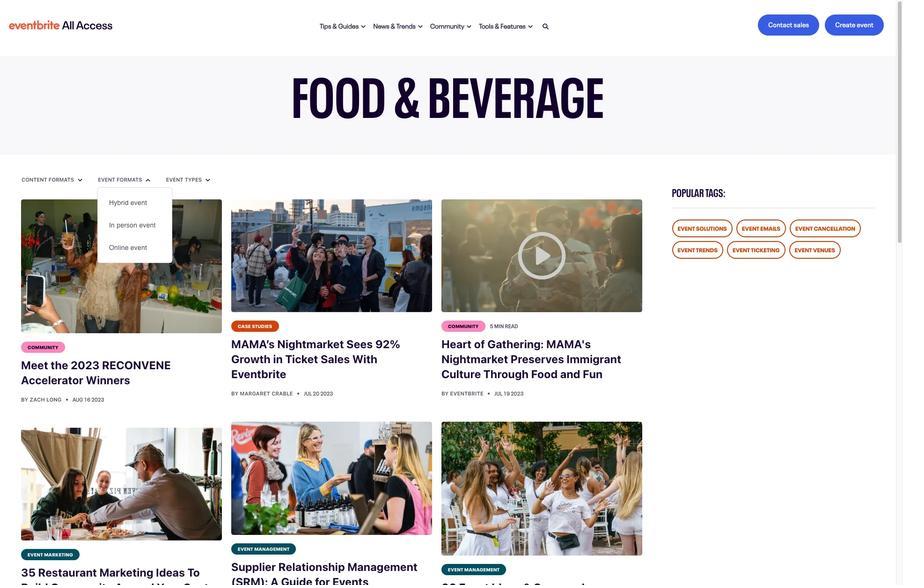 Task type: describe. For each thing, give the bounding box(es) containing it.
logo eventbrite image
[[7, 17, 114, 33]]

mama's nightmarket heart of gathering feature image image
[[441, 199, 642, 312]]

venues
[[813, 245, 835, 254]]

event for event emails link
[[742, 224, 759, 232]]

tips & guides
[[320, 20, 359, 30]]

ticket
[[285, 353, 318, 366]]

supplier relationship management (srm): a guide for events link
[[231, 555, 432, 585]]

case studies
[[238, 323, 272, 329]]

event types
[[166, 176, 203, 182]]

online event
[[109, 244, 147, 251]]

supplier relationship management (srm): a guide for events
[[231, 560, 418, 585]]

food inside heart of gathering: mama's nightmarket preserves immigrant culture through food and fun
[[531, 368, 558, 381]]

0 vertical spatial community link
[[426, 15, 475, 35]]

event emails link
[[736, 220, 786, 237]]

popular
[[672, 184, 704, 200]]

by zach long link
[[21, 397, 63, 403]]

studies
[[252, 323, 272, 329]]

build
[[21, 581, 48, 585]]

event for event cancellation link
[[795, 224, 813, 232]]

for
[[315, 575, 330, 585]]

event for event venues link
[[795, 245, 812, 254]]

2023 for 16
[[91, 396, 104, 403]]

event for create event
[[857, 19, 874, 29]]

mama's nightmarket sees 92% growth in ticket sales with eventbrite
[[231, 338, 400, 381]]

solutions
[[696, 224, 727, 232]]

event right person
[[139, 221, 156, 229]]

mama's
[[231, 338, 275, 351]]

management for the two people trying syrup from a food vendor at an event image
[[254, 545, 290, 552]]

event types button
[[166, 176, 211, 183]]

winners
[[86, 374, 130, 387]]

event emails
[[742, 224, 780, 232]]

of
[[474, 338, 485, 351]]

jul for culture
[[495, 390, 502, 397]]

content formats
[[22, 176, 75, 182]]

arrow image
[[78, 178, 82, 182]]

trends
[[397, 20, 416, 30]]

preserves
[[511, 353, 564, 366]]

sales
[[321, 353, 350, 366]]

tools
[[479, 20, 494, 30]]

2023 for 19
[[511, 390, 524, 397]]

hybrid event link
[[98, 191, 172, 214]]

your
[[157, 581, 181, 585]]

pizza-making class, macoletta, new york, ny image
[[21, 428, 222, 541]]

news & trends
[[373, 20, 416, 30]]

create event
[[835, 19, 874, 29]]

immigrant
[[567, 353, 621, 366]]

restaurant
[[38, 566, 97, 579]]

tags:
[[705, 184, 726, 200]]

in person event link
[[98, 214, 172, 236]]

create
[[835, 19, 856, 29]]

event management link for people dancing at an event image
[[441, 564, 506, 575]]

content
[[22, 176, 47, 182]]

& for food
[[394, 49, 420, 132]]

and
[[560, 368, 580, 381]]

zach
[[30, 397, 45, 403]]

aug 16 2023
[[73, 396, 104, 403]]

in person event
[[109, 221, 156, 229]]

trends
[[696, 245, 718, 254]]

contact sales
[[768, 19, 809, 29]]

by for heart of gathering: mama's nightmarket preserves immigrant culture through food and fun
[[441, 391, 449, 397]]

eventbrite inside 'mama's nightmarket sees 92% growth in ticket sales with eventbrite'
[[231, 368, 286, 381]]

gathering:
[[488, 338, 544, 351]]

event for online event
[[131, 244, 147, 251]]

cancellation
[[814, 224, 855, 232]]

beverage
[[428, 49, 604, 132]]

event trends
[[678, 245, 718, 254]]

in
[[273, 353, 283, 366]]

guides
[[338, 20, 359, 30]]

by eventbrite
[[441, 391, 485, 397]]

guide
[[281, 575, 313, 585]]

35
[[21, 566, 36, 579]]

event for event formats dropdown button
[[98, 176, 115, 182]]

heart of gathering: mama's nightmarket preserves immigrant culture through food and fun
[[441, 338, 621, 381]]

case studies link
[[231, 321, 279, 332]]

arrow image for event formats
[[146, 178, 151, 182]]

event ticketing
[[733, 245, 780, 254]]

& for news
[[391, 20, 395, 30]]

event marketing
[[28, 551, 73, 558]]

event for the "event marketing" link at the bottom of the page
[[28, 551, 43, 558]]

marketing
[[99, 566, 153, 579]]

event management for people dancing at an event image
[[448, 566, 500, 573]]

event attendees in front of a food cart image
[[231, 199, 432, 312]]

relationship
[[278, 560, 345, 573]]

& for tools
[[495, 20, 499, 30]]

around
[[115, 581, 154, 585]]

16
[[84, 396, 90, 403]]

meet
[[21, 359, 48, 372]]

event solutions
[[678, 224, 727, 232]]

event types element
[[97, 187, 172, 263]]

fun
[[583, 368, 603, 381]]

spot
[[184, 581, 209, 585]]

community for heart of gathering: mama's nightmarket preserves immigrant culture through food and fun's community link
[[448, 323, 479, 329]]

create event link
[[825, 15, 884, 36]]

20
[[313, 390, 319, 397]]



Task type: vqa. For each thing, say whether or not it's contained in the screenshot.
92%
yes



Task type: locate. For each thing, give the bounding box(es) containing it.
by margaret crable link
[[231, 391, 295, 397]]

formats inside dropdown button
[[117, 176, 142, 182]]

0 vertical spatial event management
[[238, 545, 290, 552]]

community link up heart
[[441, 321, 485, 332]]

2023 right 19
[[511, 390, 524, 397]]

2 horizontal spatial arrow image
[[528, 25, 533, 29]]

sales
[[794, 19, 809, 29]]

1 horizontal spatial formats
[[117, 176, 142, 182]]

by left "margaret"
[[231, 391, 238, 397]]

nightmarket down the of
[[441, 353, 508, 366]]

event right hybrid
[[131, 199, 147, 206]]

news & trends link
[[370, 15, 426, 35]]

community link for meet the 2023 reconvene accelerator winners
[[21, 342, 65, 353]]

0 horizontal spatial eventbrite
[[231, 368, 286, 381]]

people dancing at an event image
[[441, 422, 642, 556]]

1 horizontal spatial management
[[464, 566, 500, 573]]

by down the "culture"
[[441, 391, 449, 397]]

community left tools
[[430, 20, 465, 30]]

event venues link
[[789, 241, 841, 259]]

community link left tools
[[426, 15, 475, 35]]

event management link for the two people trying syrup from a food vendor at an event image
[[231, 543, 296, 555]]

1 horizontal spatial nightmarket
[[441, 353, 508, 366]]

event venues
[[795, 245, 835, 254]]

1 horizontal spatial food
[[531, 368, 558, 381]]

0 vertical spatial event management link
[[231, 543, 296, 555]]

arrow image for event types
[[206, 178, 210, 182]]

event for event solutions link
[[678, 224, 695, 232]]

0 horizontal spatial formats
[[49, 176, 74, 182]]

2 vertical spatial community link
[[21, 342, 65, 353]]

arrow image right trends
[[418, 25, 423, 29]]

the
[[51, 359, 68, 372]]

jul left 20
[[304, 390, 312, 397]]

2 arrow image from the left
[[206, 178, 210, 182]]

arrow image inside news & trends link
[[418, 25, 423, 29]]

0 horizontal spatial food
[[292, 49, 386, 132]]

19
[[503, 390, 510, 397]]

formats left arrow image
[[49, 176, 74, 182]]

mama's nightmarket sees 92% growth in ticket sales with eventbrite link
[[231, 332, 432, 387]]

2023
[[71, 359, 100, 372], [320, 390, 333, 397], [511, 390, 524, 397], [91, 396, 104, 403]]

1 horizontal spatial eventbrite
[[450, 391, 484, 397]]

3 arrow image from the left
[[528, 25, 533, 29]]

arrow image left search icon
[[528, 25, 533, 29]]

read
[[505, 322, 518, 330]]

1 vertical spatial event management
[[448, 566, 500, 573]]

1 vertical spatial eventbrite
[[450, 391, 484, 397]]

events
[[333, 575, 369, 585]]

culture
[[441, 368, 481, 381]]

arrow image
[[146, 178, 151, 182], [206, 178, 210, 182]]

popular tags:
[[672, 184, 726, 200]]

1 vertical spatial community link
[[441, 321, 485, 332]]

event for event trends link
[[678, 245, 695, 254]]

event management for the two people trying syrup from a food vendor at an event image
[[238, 545, 290, 552]]

crable
[[272, 391, 293, 397]]

1 horizontal spatial by
[[231, 391, 238, 397]]

1 vertical spatial nightmarket
[[441, 353, 508, 366]]

2023 right 20
[[320, 390, 333, 397]]

in
[[109, 221, 115, 229]]

event solutions link
[[672, 220, 733, 237]]

event trends link
[[672, 241, 723, 259]]

nightmarket inside 'mama's nightmarket sees 92% growth in ticket sales with eventbrite'
[[277, 338, 344, 351]]

arrow image for tools & features
[[528, 25, 533, 29]]

jul 20 2023
[[304, 390, 333, 397]]

accelerator
[[21, 374, 83, 387]]

types
[[185, 176, 202, 182]]

0 horizontal spatial by
[[21, 397, 28, 403]]

event formats button
[[97, 176, 151, 183]]

0 horizontal spatial event management
[[238, 545, 290, 552]]

tips
[[320, 20, 331, 30]]

meet the 2023 reconvene accelerator winners
[[21, 359, 171, 387]]

with
[[352, 353, 377, 366]]

formats for content
[[49, 176, 74, 182]]

content formats button
[[21, 176, 83, 183]]

community up heart
[[448, 323, 479, 329]]

2 arrow image from the left
[[467, 25, 472, 29]]

search icon image
[[543, 23, 549, 30]]

2023 right the
[[71, 359, 100, 372]]

1 vertical spatial event management link
[[441, 564, 506, 575]]

&
[[333, 20, 337, 30], [391, 20, 395, 30], [495, 20, 499, 30], [394, 49, 420, 132]]

event for hybrid event
[[131, 199, 147, 206]]

arrow image
[[361, 25, 366, 29]]

community for the topmost community link
[[430, 20, 465, 30]]

0 horizontal spatial arrow image
[[146, 178, 151, 182]]

a
[[271, 575, 279, 585]]

marketing
[[44, 551, 73, 558]]

nightmarket up ticket
[[277, 338, 344, 351]]

eventbrite down growth at the left
[[231, 368, 286, 381]]

by zach long
[[21, 397, 63, 403]]

event management
[[238, 545, 290, 552], [448, 566, 500, 573]]

eventbrite
[[231, 368, 286, 381], [450, 391, 484, 397]]

event right create
[[857, 19, 874, 29]]

event
[[857, 19, 874, 29], [131, 199, 147, 206], [139, 221, 156, 229], [131, 244, 147, 251]]

2023 for the
[[71, 359, 100, 372]]

0 vertical spatial food
[[292, 49, 386, 132]]

event marketing link
[[21, 549, 80, 561]]

5
[[490, 322, 493, 330]]

event for event ticketing link
[[733, 245, 750, 254]]

0 horizontal spatial management
[[254, 545, 290, 552]]

0 vertical spatial management
[[254, 545, 290, 552]]

1 horizontal spatial jul
[[495, 390, 502, 397]]

victoria loi holding two cups of coffee image
[[21, 199, 222, 333]]

arrow image up hybrid event link
[[146, 178, 151, 182]]

case
[[238, 323, 251, 329]]

hybrid
[[109, 199, 129, 206]]

event cancellation
[[795, 224, 855, 232]]

supplier
[[231, 560, 276, 573]]

arrow image for news & trends
[[418, 25, 423, 29]]

ticketing
[[751, 245, 780, 254]]

1 formats from the left
[[49, 176, 74, 182]]

& for tips
[[333, 20, 337, 30]]

features
[[501, 20, 526, 30]]

by for meet the 2023 reconvene accelerator winners
[[21, 397, 28, 403]]

event cancellation link
[[790, 220, 861, 237]]

event
[[98, 176, 115, 182], [166, 176, 183, 182], [678, 224, 695, 232], [742, 224, 759, 232], [795, 224, 813, 232], [678, 245, 695, 254], [733, 245, 750, 254], [795, 245, 812, 254], [238, 545, 253, 552], [28, 551, 43, 558], [448, 566, 463, 573]]

2 jul from the left
[[495, 390, 502, 397]]

community down restaurant in the left bottom of the page
[[51, 581, 112, 585]]

by eventbrite link
[[441, 391, 485, 397]]

community link up the meet
[[21, 342, 65, 353]]

jul
[[304, 390, 312, 397], [495, 390, 502, 397]]

by for mama's nightmarket sees 92% growth in ticket sales with eventbrite
[[231, 391, 238, 397]]

1 arrow image from the left
[[418, 25, 423, 29]]

community
[[430, 20, 465, 30], [448, 323, 479, 329], [28, 344, 58, 350], [51, 581, 112, 585]]

margaret
[[240, 391, 270, 397]]

arrow image inside 'event types' dropdown button
[[206, 178, 210, 182]]

1 vertical spatial management
[[464, 566, 500, 573]]

ideas
[[156, 566, 185, 579]]

2023 for 20
[[320, 390, 333, 397]]

heart
[[441, 338, 472, 351]]

two people trying syrup from a food vendor at an event image
[[231, 422, 432, 535]]

2023 inside meet the 2023 reconvene accelerator winners
[[71, 359, 100, 372]]

long
[[46, 397, 62, 403]]

arrow image for community
[[467, 25, 472, 29]]

2 formats from the left
[[117, 176, 142, 182]]

(srm):
[[231, 575, 268, 585]]

1 horizontal spatial arrow image
[[206, 178, 210, 182]]

online event link
[[98, 236, 172, 259]]

community for meet the 2023 reconvene accelerator winners community link
[[28, 344, 58, 350]]

formats inside "dropdown button"
[[49, 176, 74, 182]]

event right online
[[131, 244, 147, 251]]

mama's
[[546, 338, 591, 351]]

management
[[347, 560, 418, 573]]

2023 right 16
[[91, 396, 104, 403]]

0 vertical spatial nightmarket
[[277, 338, 344, 351]]

tips & guides link
[[316, 15, 370, 35]]

aug
[[73, 396, 83, 403]]

by left zach
[[21, 397, 28, 403]]

formats up hybrid event
[[117, 176, 142, 182]]

formats for event
[[117, 176, 142, 182]]

eventbrite down the "culture"
[[450, 391, 484, 397]]

management for people dancing at an event image
[[464, 566, 500, 573]]

jul left 19
[[495, 390, 502, 397]]

arrow image left tools
[[467, 25, 472, 29]]

1 horizontal spatial arrow image
[[467, 25, 472, 29]]

contact sales link
[[758, 15, 819, 36]]

arrow image inside event formats dropdown button
[[146, 178, 151, 182]]

news
[[373, 20, 390, 30]]

arrow image inside community link
[[467, 25, 472, 29]]

1 arrow image from the left
[[146, 178, 151, 182]]

food & beverage
[[292, 49, 604, 132]]

0 horizontal spatial jul
[[304, 390, 312, 397]]

0 horizontal spatial nightmarket
[[277, 338, 344, 351]]

92%
[[375, 338, 400, 351]]

by margaret crable
[[231, 391, 295, 397]]

arrow image
[[418, 25, 423, 29], [467, 25, 472, 29], [528, 25, 533, 29]]

0 horizontal spatial event management link
[[231, 543, 296, 555]]

community link for heart of gathering: mama's nightmarket preserves immigrant culture through food and fun
[[441, 321, 485, 332]]

hybrid event
[[109, 199, 147, 206]]

contact
[[768, 19, 793, 29]]

community up the meet
[[28, 344, 58, 350]]

nightmarket
[[277, 338, 344, 351], [441, 353, 508, 366]]

1 vertical spatial food
[[531, 368, 558, 381]]

event for 'event types' dropdown button
[[166, 176, 183, 182]]

online
[[109, 244, 129, 251]]

event formats
[[98, 176, 143, 182]]

jul for sales
[[304, 390, 312, 397]]

arrow image right types
[[206, 178, 210, 182]]

reconvene
[[102, 359, 171, 372]]

heart of gathering: mama's nightmarket preserves immigrant culture through food and fun link
[[441, 332, 642, 387]]

community link
[[426, 15, 475, 35], [441, 321, 485, 332], [21, 342, 65, 353]]

2 horizontal spatial by
[[441, 391, 449, 397]]

by
[[231, 391, 238, 397], [441, 391, 449, 397], [21, 397, 28, 403]]

arrow image inside tools & features link
[[528, 25, 533, 29]]

0 vertical spatial eventbrite
[[231, 368, 286, 381]]

meet the 2023 reconvene accelerator winners link
[[21, 353, 222, 393]]

sees
[[346, 338, 373, 351]]

nightmarket inside heart of gathering: mama's nightmarket preserves immigrant culture through food and fun
[[441, 353, 508, 366]]

0 horizontal spatial arrow image
[[418, 25, 423, 29]]

1 horizontal spatial event management link
[[441, 564, 506, 575]]

1 jul from the left
[[304, 390, 312, 397]]

community inside 35 restaurant marketing ideas to build community around your spot
[[51, 581, 112, 585]]

1 horizontal spatial event management
[[448, 566, 500, 573]]



